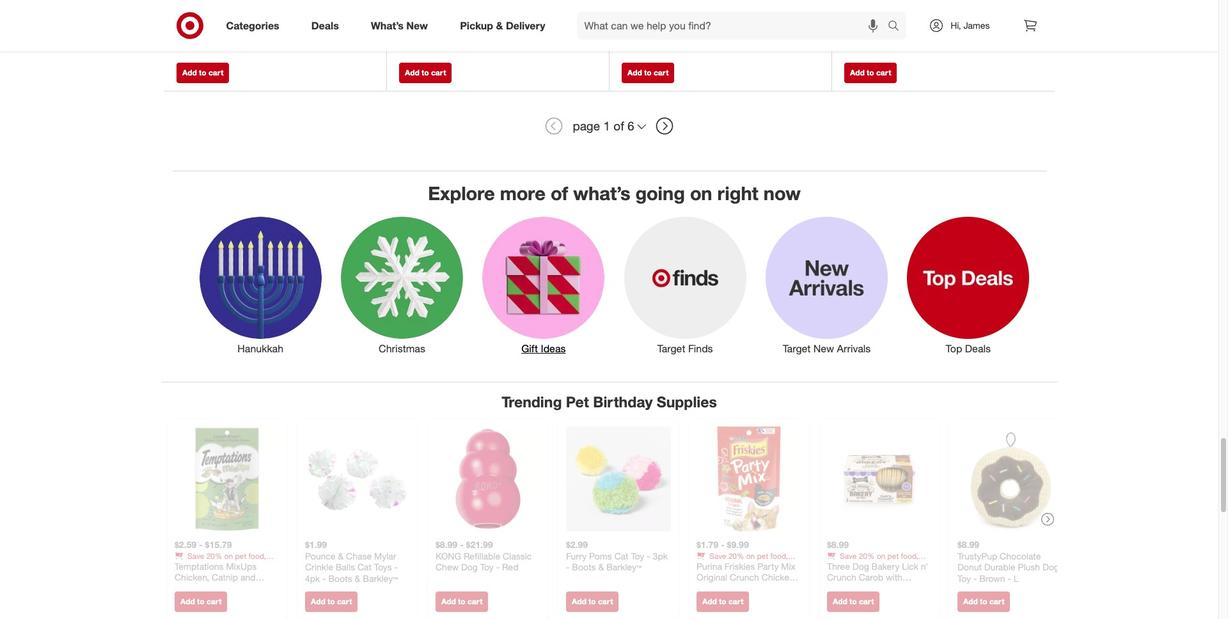 Task type: describe. For each thing, give the bounding box(es) containing it.
4pk
[[305, 573, 320, 584]]

barkley™ inside $1.99 pounce & chase mylar crinkle balls cat toys - 4pk - boots & barkley™
[[363, 573, 398, 584]]

2 nearby from the left
[[428, 40, 455, 51]]

deals link
[[300, 12, 355, 40]]

2 check nearby stores button from the left
[[399, 40, 482, 53]]

new for target
[[814, 342, 834, 355]]

gift ideas
[[521, 342, 566, 355]]

purina friskies party mix original crunch chicken holiday cat treats
[[696, 561, 795, 594]]

what's
[[573, 181, 630, 204]]

$2.59 - $15.79
[[174, 539, 232, 550]]

search button
[[882, 12, 913, 42]]

purina
[[696, 561, 722, 571]]

top deals
[[946, 342, 991, 355]]

- left l at bottom right
[[1007, 573, 1011, 584]]

target for target finds
[[657, 342, 685, 355]]

$8.99 trustypup chocolate donut durable plush dog toy - brown - l
[[957, 539, 1059, 584]]

- up kong at the left of page
[[460, 539, 463, 550]]

kong
[[435, 550, 461, 561]]

pounce
[[305, 550, 335, 561]]

durable
[[984, 562, 1015, 572]]

cat inside temptations mixups chicken, catnip and cheese flavor crunchy adult cat treats
[[198, 594, 212, 605]]

$1.79
[[696, 539, 718, 550]]

explore
[[428, 181, 495, 204]]

What can we help you find? suggestions appear below search field
[[577, 12, 891, 40]]

adult
[[174, 594, 195, 605]]

3 save from the left
[[840, 551, 856, 561]]

trustypup
[[957, 550, 997, 561]]

gift ideas link
[[473, 214, 614, 356]]

3 food, from the left
[[901, 551, 918, 561]]

2 * exclusions apply. not available at baton rouge siegen check nearby stores from the left
[[399, 12, 546, 51]]

chocolate
[[1000, 550, 1041, 561]]

3 treats from the left
[[827, 561, 846, 570]]

original
[[696, 572, 727, 583]]

3pk
[[653, 550, 667, 561]]

crunch
[[730, 572, 759, 583]]

dog inside the $8.99 trustypup chocolate donut durable plush dog toy - brown - l
[[1042, 562, 1059, 572]]

save 20% on pet food, treats and litter for mixups
[[174, 551, 266, 570]]

1
[[604, 118, 610, 133]]

and for $8.99
[[848, 561, 861, 570]]

cat inside $2.99 furry poms cat toy - 3pk - boots & barkley™
[[614, 550, 628, 561]]

baton for 1st check nearby stores button from right
[[463, 28, 487, 39]]

$2.99 furry poms cat toy - 3pk - boots & barkley™
[[566, 539, 667, 572]]

crinkle
[[305, 562, 333, 572]]

2 siegen from the left
[[518, 28, 546, 39]]

poms
[[589, 550, 612, 561]]

boots inside $1.99 pounce & chase mylar crinkle balls cat toys - 4pk - boots & barkley™
[[328, 573, 352, 584]]

more
[[500, 181, 546, 204]]

finds
[[688, 342, 713, 355]]

save for $1.79
[[709, 551, 726, 561]]

1 nearby from the left
[[205, 40, 232, 51]]

classic
[[502, 550, 531, 561]]

0 horizontal spatial in
[[676, 28, 683, 39]]

chew
[[435, 562, 458, 572]]

food, for purina friskies party mix original crunch chicken holiday cat treats
[[770, 551, 788, 561]]

gift
[[521, 342, 538, 355]]

save 20% on pet food, treats and litter for friskies
[[696, 551, 788, 570]]

- down donut
[[973, 573, 977, 584]]

now
[[764, 181, 801, 204]]

going
[[636, 181, 685, 204]]

delivery
[[506, 19, 545, 32]]

$2.59
[[174, 539, 196, 550]]

toys
[[374, 562, 392, 572]]

chase
[[346, 550, 371, 561]]

litter for mixups
[[211, 561, 226, 570]]

3 20% from the left
[[859, 551, 874, 561]]

page
[[573, 118, 600, 133]]

of for more
[[551, 181, 568, 204]]

crunchy
[[234, 583, 268, 594]]

on for $1.79 - $9.99
[[746, 551, 755, 561]]

1 * exclusions apply. not available at baton rouge siegen check nearby stores from the left
[[177, 12, 324, 51]]

holiday
[[696, 583, 726, 594]]

20% for $9.99
[[728, 551, 744, 561]]

$21.99
[[466, 539, 493, 550]]

& up the balls
[[338, 550, 343, 561]]

$8.99 for $8.99 trustypup chocolate donut durable plush dog toy - brown - l
[[957, 539, 979, 550]]

cheese
[[174, 583, 205, 594]]

search
[[882, 20, 913, 33]]

right
[[717, 181, 759, 204]]

target for target new arrivals
[[783, 342, 811, 355]]

$8.99 for $8.99 - $21.99 kong refillable classic chew dog toy - red
[[435, 539, 457, 550]]

page 1 of 6 button
[[567, 112, 652, 140]]

- down furry
[[566, 562, 569, 572]]

birthday
[[593, 393, 653, 411]]

furry
[[566, 550, 586, 561]]

6
[[628, 118, 634, 133]]

litter for friskies
[[733, 561, 748, 570]]

pickup & delivery
[[460, 19, 545, 32]]

target finds
[[657, 342, 713, 355]]

chicken,
[[174, 572, 209, 583]]

new for what's
[[406, 19, 428, 32]]

- left 3pk
[[647, 550, 650, 561]]

explore more of what's going on right now
[[428, 181, 801, 204]]

treats inside temptations mixups chicken, catnip and cheese flavor crunchy adult cat treats
[[214, 594, 238, 605]]

target new arrivals link
[[756, 214, 898, 356]]

$9.99
[[727, 539, 749, 550]]

0 vertical spatial deals
[[311, 19, 339, 32]]

party
[[757, 561, 778, 571]]

baton for 1st check nearby stores button
[[241, 28, 265, 39]]

brown
[[979, 573, 1005, 584]]

pet for friskies
[[757, 551, 768, 561]]

categories link
[[215, 12, 295, 40]]

pet
[[566, 393, 589, 411]]

2 check from the left
[[399, 40, 425, 51]]

hanukkah
[[237, 342, 283, 355]]

friskies
[[724, 561, 755, 571]]

temptations mixups chicken, catnip and cheese flavor crunchy adult cat treats
[[174, 561, 268, 605]]

3 litter from the left
[[864, 561, 879, 570]]



Task type: vqa. For each thing, say whether or not it's contained in the screenshot.
about within the The Hello! Regarding Your Question About The Animal Crossing: New Horizons Happy Home Paradise Game Add-On - Nintendo Switch (Digital): Yes This Is A Digital Purchase, You Will Redeem A Code For Your Item. If You Have Any Additional Questions, Please Do Not Hesitate To Contact Mytgttech At 877-698-4883 Every Day, Between 7Am-11Pm Cst.
no



Task type: locate. For each thing, give the bounding box(es) containing it.
available
[[193, 28, 228, 39], [416, 28, 451, 39], [639, 28, 673, 39], [861, 28, 896, 39]]

0 horizontal spatial of
[[551, 181, 568, 204]]

what's
[[371, 19, 404, 32]]

1 horizontal spatial barkley™
[[606, 562, 641, 572]]

dog down refillable
[[461, 562, 477, 572]]

target finds link
[[614, 214, 756, 356]]

target inside 'link'
[[783, 342, 811, 355]]

1 horizontal spatial save 20% on pet food, treats and litter
[[696, 551, 788, 570]]

1 $8.99 from the left
[[435, 539, 457, 550]]

0 horizontal spatial target
[[657, 342, 685, 355]]

20% for $15.79
[[206, 551, 222, 561]]

trustypup chocolate donut durable plush dog toy - brown - l image
[[957, 427, 1062, 531], [957, 427, 1062, 531]]

2 horizontal spatial save 20% on pet food, treats and litter
[[827, 551, 918, 570]]

christmas
[[379, 342, 425, 355]]

arrivals
[[837, 342, 871, 355]]

treats down crunch
[[745, 583, 769, 594]]

1 vertical spatial boots
[[328, 573, 352, 584]]

0 horizontal spatial food,
[[248, 551, 266, 561]]

0 horizontal spatial litter
[[211, 561, 226, 570]]

2 horizontal spatial treats
[[827, 561, 846, 570]]

three dog bakery lick n' crunch carob with peanut butter filling and golden vanilla flavor dog treats - 26oz image
[[827, 427, 932, 531], [827, 427, 932, 531]]

0 horizontal spatial * exclusions apply. not available at baton rouge siegen check nearby stores
[[177, 12, 324, 51]]

dog
[[461, 562, 477, 572], [1042, 562, 1059, 572]]

1 target from the left
[[657, 342, 685, 355]]

pet for mixups
[[235, 551, 246, 561]]

1 litter from the left
[[211, 561, 226, 570]]

categories
[[226, 19, 279, 32]]

0 horizontal spatial * exclusions apply. not available in stores
[[622, 12, 710, 39]]

treats right mix
[[827, 561, 846, 570]]

nearby down categories at the top of page
[[205, 40, 232, 51]]

boots inside $2.99 furry poms cat toy - 3pk - boots & barkley™
[[572, 562, 596, 572]]

1 dog from the left
[[461, 562, 477, 572]]

hanukkah link
[[190, 214, 331, 356]]

&
[[496, 19, 503, 32], [338, 550, 343, 561], [598, 562, 604, 572], [354, 573, 360, 584]]

1 horizontal spatial boots
[[572, 562, 596, 572]]

trending
[[502, 393, 562, 411]]

red
[[502, 562, 518, 572]]

0 horizontal spatial nearby
[[205, 40, 232, 51]]

3 save 20% on pet food, treats and litter from the left
[[827, 551, 918, 570]]

- right 4pk
[[322, 573, 326, 584]]

trending pet birthday supplies
[[502, 393, 717, 411]]

1 horizontal spatial litter
[[733, 561, 748, 570]]

1 horizontal spatial * exclusions apply. not available in stores
[[844, 13, 933, 39]]

toy inside the $8.99 trustypup chocolate donut durable plush dog toy - brown - l
[[957, 573, 971, 584]]

not
[[177, 28, 191, 39], [399, 28, 414, 39], [622, 28, 636, 39], [844, 28, 859, 39]]

2 horizontal spatial food,
[[901, 551, 918, 561]]

$8.99 for $8.99
[[827, 539, 849, 550]]

treats inside purina friskies party mix original crunch chicken holiday cat treats
[[745, 583, 769, 594]]

0 horizontal spatial dog
[[461, 562, 477, 572]]

james
[[964, 20, 990, 31]]

boots down the balls
[[328, 573, 352, 584]]

0 horizontal spatial toy
[[480, 562, 493, 572]]

0 horizontal spatial check
[[177, 40, 202, 51]]

0 horizontal spatial boots
[[328, 573, 352, 584]]

save for $2.59
[[187, 551, 204, 561]]

dog inside $8.99 - $21.99 kong refillable classic chew dog toy - red
[[461, 562, 477, 572]]

1 horizontal spatial * exclusions apply. not available at baton rouge siegen check nearby stores
[[399, 12, 546, 51]]

- right $2.59
[[199, 539, 202, 550]]

2 save 20% on pet food, treats and litter from the left
[[696, 551, 788, 570]]

0 horizontal spatial siegen
[[296, 28, 324, 39]]

of for 1
[[614, 118, 624, 133]]

0 horizontal spatial $8.99
[[435, 539, 457, 550]]

treats
[[174, 561, 194, 570], [696, 561, 716, 570], [827, 561, 846, 570]]

save down $2.59 - $15.79 at the left bottom of page
[[187, 551, 204, 561]]

siegen right the pickup
[[518, 28, 546, 39]]

boots down furry
[[572, 562, 596, 572]]

2 pet from the left
[[757, 551, 768, 561]]

-
[[199, 539, 202, 550], [460, 539, 463, 550], [721, 539, 724, 550], [647, 550, 650, 561], [394, 562, 398, 572], [496, 562, 499, 572], [566, 562, 569, 572], [322, 573, 326, 584], [973, 573, 977, 584], [1007, 573, 1011, 584]]

& down the balls
[[354, 573, 360, 584]]

refillable
[[463, 550, 500, 561]]

cat down the chase
[[357, 562, 371, 572]]

deals left "what's"
[[311, 19, 339, 32]]

1 vertical spatial of
[[551, 181, 568, 204]]

pickup & delivery link
[[449, 12, 561, 40]]

furry poms cat toy - 3pk - boots & barkley™ image
[[566, 427, 671, 531], [566, 427, 671, 531]]

in
[[676, 28, 683, 39], [898, 28, 905, 39]]

toy left 3pk
[[631, 550, 644, 561]]

1 horizontal spatial in
[[898, 28, 905, 39]]

purina friskies party mix original crunch chicken holiday cat treats image
[[696, 427, 801, 531], [696, 427, 801, 531]]

target new arrivals
[[783, 342, 871, 355]]

0 vertical spatial barkley™
[[606, 562, 641, 572]]

treats for temptations mixups chicken, catnip and cheese flavor crunchy adult cat treats
[[174, 561, 194, 570]]

0 vertical spatial of
[[614, 118, 624, 133]]

1 20% from the left
[[206, 551, 222, 561]]

2 treats from the left
[[696, 561, 716, 570]]

stores
[[685, 28, 710, 39], [908, 28, 933, 39], [235, 40, 259, 51], [457, 40, 482, 51]]

and for $2.59 - $15.79
[[196, 561, 209, 570]]

catnip
[[211, 572, 238, 583]]

1 horizontal spatial siegen
[[518, 28, 546, 39]]

cat
[[614, 550, 628, 561], [357, 562, 371, 572], [729, 583, 743, 594], [198, 594, 212, 605]]

1 horizontal spatial new
[[814, 342, 834, 355]]

1 save 20% on pet food, treats and litter from the left
[[174, 551, 266, 570]]

mixups
[[226, 561, 256, 571]]

1 check nearby stores button from the left
[[177, 40, 259, 53]]

add to cart button
[[177, 62, 229, 83], [399, 62, 452, 83], [622, 62, 674, 83], [844, 62, 897, 83], [174, 592, 227, 612], [305, 592, 358, 612], [435, 592, 488, 612], [566, 592, 618, 612], [696, 592, 749, 612], [827, 592, 879, 612], [957, 592, 1010, 612]]

1 horizontal spatial at
[[453, 28, 461, 39]]

on for $8.99
[[877, 551, 885, 561]]

0 horizontal spatial 20%
[[206, 551, 222, 561]]

save
[[187, 551, 204, 561], [709, 551, 726, 561], [840, 551, 856, 561]]

0 horizontal spatial rouge
[[267, 28, 293, 39]]

1 check from the left
[[177, 40, 202, 51]]

donut
[[957, 562, 982, 572]]

cat right poms
[[614, 550, 628, 561]]

treats up chicken,
[[174, 561, 194, 570]]

1 horizontal spatial target
[[783, 342, 811, 355]]

temptations mixups chicken, catnip and cheese flavor crunchy adult cat treats image
[[174, 427, 279, 531], [174, 427, 279, 531]]

0 horizontal spatial check nearby stores button
[[177, 40, 259, 53]]

0 horizontal spatial baton
[[241, 28, 265, 39]]

barkley™ down poms
[[606, 562, 641, 572]]

2 horizontal spatial 20%
[[859, 551, 874, 561]]

pet
[[235, 551, 246, 561], [757, 551, 768, 561], [887, 551, 899, 561]]

0 horizontal spatial treats
[[174, 561, 194, 570]]

2 food, from the left
[[770, 551, 788, 561]]

$2.99
[[566, 539, 588, 550]]

& right the pickup
[[496, 19, 503, 32]]

dog right the plush
[[1042, 562, 1059, 572]]

supplies
[[657, 393, 717, 411]]

$1.99 pounce & chase mylar crinkle balls cat toys - 4pk - boots & barkley™
[[305, 539, 398, 584]]

2 rouge from the left
[[490, 28, 516, 39]]

save down $1.79 - $9.99
[[709, 551, 726, 561]]

litter
[[211, 561, 226, 570], [733, 561, 748, 570], [864, 561, 879, 570]]

- left red
[[496, 562, 499, 572]]

2 horizontal spatial toy
[[957, 573, 971, 584]]

0 horizontal spatial treats
[[214, 594, 238, 605]]

2 baton from the left
[[463, 28, 487, 39]]

what's new link
[[360, 12, 444, 40]]

0 horizontal spatial new
[[406, 19, 428, 32]]

top
[[946, 342, 962, 355]]

cat down crunch
[[729, 583, 743, 594]]

1 horizontal spatial food,
[[770, 551, 788, 561]]

pickup
[[460, 19, 493, 32]]

add
[[182, 68, 197, 77], [405, 68, 419, 77], [628, 68, 642, 77], [850, 68, 865, 77], [180, 597, 195, 606], [311, 597, 325, 606], [441, 597, 456, 606], [572, 597, 586, 606], [702, 597, 717, 606], [833, 597, 847, 606], [963, 597, 978, 606]]

2 target from the left
[[783, 342, 811, 355]]

check nearby stores button
[[177, 40, 259, 53], [399, 40, 482, 53]]

deals inside 'link'
[[965, 342, 991, 355]]

new inside 'link'
[[814, 342, 834, 355]]

what's new
[[371, 19, 428, 32]]

* exclusions apply. not available at baton rouge siegen check nearby stores
[[177, 12, 324, 51], [399, 12, 546, 51]]

cart
[[209, 68, 223, 77], [431, 68, 446, 77], [654, 68, 669, 77], [876, 68, 891, 77], [206, 597, 221, 606], [337, 597, 352, 606], [467, 597, 482, 606], [598, 597, 613, 606], [728, 597, 743, 606], [859, 597, 874, 606], [989, 597, 1004, 606]]

to
[[199, 68, 206, 77], [422, 68, 429, 77], [644, 68, 652, 77], [867, 68, 874, 77], [197, 597, 204, 606], [327, 597, 335, 606], [458, 597, 465, 606], [588, 597, 596, 606], [719, 597, 726, 606], [849, 597, 857, 606], [980, 597, 987, 606]]

2 horizontal spatial litter
[[864, 561, 879, 570]]

0 vertical spatial boots
[[572, 562, 596, 572]]

2 horizontal spatial save
[[840, 551, 856, 561]]

plush
[[1018, 562, 1040, 572]]

1 horizontal spatial check nearby stores button
[[399, 40, 482, 53]]

$8.99 inside the $8.99 trustypup chocolate donut durable plush dog toy - brown - l
[[957, 539, 979, 550]]

1 horizontal spatial rouge
[[490, 28, 516, 39]]

1 vertical spatial barkley™
[[363, 573, 398, 584]]

cat inside purina friskies party mix original crunch chicken holiday cat treats
[[729, 583, 743, 594]]

1 pet from the left
[[235, 551, 246, 561]]

- right toys
[[394, 562, 398, 572]]

toy down donut
[[957, 573, 971, 584]]

baton
[[241, 28, 265, 39], [463, 28, 487, 39]]

2 save from the left
[[709, 551, 726, 561]]

treats for purina friskies party mix original crunch chicken holiday cat treats
[[696, 561, 716, 570]]

2 dog from the left
[[1042, 562, 1059, 572]]

1 food, from the left
[[248, 551, 266, 561]]

1 horizontal spatial $8.99
[[827, 539, 849, 550]]

balls
[[335, 562, 355, 572]]

at
[[231, 28, 238, 39], [453, 28, 461, 39]]

toy inside $2.99 furry poms cat toy - 3pk - boots & barkley™
[[631, 550, 644, 561]]

1 horizontal spatial deals
[[965, 342, 991, 355]]

1 horizontal spatial 20%
[[728, 551, 744, 561]]

barkley™ inside $2.99 furry poms cat toy - 3pk - boots & barkley™
[[606, 562, 641, 572]]

save right mix
[[840, 551, 856, 561]]

and inside temptations mixups chicken, catnip and cheese flavor crunchy adult cat treats
[[240, 572, 255, 583]]

1 horizontal spatial of
[[614, 118, 624, 133]]

christmas link
[[331, 214, 473, 356]]

0 horizontal spatial pet
[[235, 551, 246, 561]]

flavor
[[208, 583, 232, 594]]

save 20% on pet food, treats and litter
[[174, 551, 266, 570], [696, 551, 788, 570], [827, 551, 918, 570]]

2 $8.99 from the left
[[827, 539, 849, 550]]

1 horizontal spatial nearby
[[428, 40, 455, 51]]

kong refillable classic chew dog toy - red image
[[435, 427, 540, 531], [435, 427, 540, 531]]

of right more
[[551, 181, 568, 204]]

and for $1.79 - $9.99
[[718, 561, 731, 570]]

toy inside $8.99 - $21.99 kong refillable classic chew dog toy - red
[[480, 562, 493, 572]]

2 20% from the left
[[728, 551, 744, 561]]

treats up original
[[696, 561, 716, 570]]

mix
[[781, 561, 795, 571]]

& inside $2.99 furry poms cat toy - 3pk - boots & barkley™
[[598, 562, 604, 572]]

2 at from the left
[[453, 28, 461, 39]]

1 rouge from the left
[[267, 28, 293, 39]]

of right the 1
[[614, 118, 624, 133]]

new right "what's"
[[406, 19, 428, 32]]

toy
[[631, 550, 644, 561], [480, 562, 493, 572], [957, 573, 971, 584]]

1 at from the left
[[231, 28, 238, 39]]

1 vertical spatial new
[[814, 342, 834, 355]]

target left finds
[[657, 342, 685, 355]]

nearby
[[205, 40, 232, 51], [428, 40, 455, 51]]

$15.79
[[205, 539, 232, 550]]

barkley™ down toys
[[363, 573, 398, 584]]

target left arrivals at the bottom right
[[783, 342, 811, 355]]

2 litter from the left
[[733, 561, 748, 570]]

0 horizontal spatial save 20% on pet food, treats and litter
[[174, 551, 266, 570]]

1 save from the left
[[187, 551, 204, 561]]

1 vertical spatial deals
[[965, 342, 991, 355]]

20%
[[206, 551, 222, 561], [728, 551, 744, 561], [859, 551, 874, 561]]

1 siegen from the left
[[296, 28, 324, 39]]

$8.99 - $21.99 kong refillable classic chew dog toy - red
[[435, 539, 531, 572]]

nearby down what's new link
[[428, 40, 455, 51]]

siegen right categories link
[[296, 28, 324, 39]]

check nearby stores button down the pickup
[[399, 40, 482, 53]]

1 horizontal spatial check
[[399, 40, 425, 51]]

food, for temptations mixups chicken, catnip and cheese flavor crunchy adult cat treats
[[248, 551, 266, 561]]

1 horizontal spatial treats
[[745, 583, 769, 594]]

new left arrivals at the bottom right
[[814, 342, 834, 355]]

3 pet from the left
[[887, 551, 899, 561]]

food,
[[248, 551, 266, 561], [770, 551, 788, 561], [901, 551, 918, 561]]

$1.79 - $9.99
[[696, 539, 749, 550]]

temptations
[[174, 561, 223, 571]]

ideas
[[541, 342, 566, 355]]

- right $1.79
[[721, 539, 724, 550]]

page 1 of 6
[[573, 118, 634, 133]]

1 horizontal spatial treats
[[696, 561, 716, 570]]

cat inside $1.99 pounce & chase mylar crinkle balls cat toys - 4pk - boots & barkley™
[[357, 562, 371, 572]]

treats down flavor
[[214, 594, 238, 605]]

top deals link
[[898, 214, 1039, 356]]

cat down flavor
[[198, 594, 212, 605]]

1 horizontal spatial pet
[[757, 551, 768, 561]]

0 horizontal spatial save
[[187, 551, 204, 561]]

on for $2.59 - $15.79
[[224, 551, 233, 561]]

pounce & chase mylar crinkle balls cat toys - 4pk - boots & barkley™ image
[[305, 427, 410, 531], [305, 427, 410, 531]]

and
[[196, 561, 209, 570], [718, 561, 731, 570], [848, 561, 861, 570], [240, 572, 255, 583]]

chicken
[[761, 572, 794, 583]]

3 $8.99 from the left
[[957, 539, 979, 550]]

0 horizontal spatial barkley™
[[363, 573, 398, 584]]

deals right top on the right bottom of page
[[965, 342, 991, 355]]

1 treats from the left
[[174, 561, 194, 570]]

of inside dropdown button
[[614, 118, 624, 133]]

siegen
[[296, 28, 324, 39], [518, 28, 546, 39]]

1 baton from the left
[[241, 28, 265, 39]]

2 horizontal spatial pet
[[887, 551, 899, 561]]

check nearby stores button down categories at the top of page
[[177, 40, 259, 53]]

treats
[[745, 583, 769, 594], [214, 594, 238, 605]]

0 horizontal spatial at
[[231, 28, 238, 39]]

1 horizontal spatial save
[[709, 551, 726, 561]]

2 horizontal spatial $8.99
[[957, 539, 979, 550]]

$1.99
[[305, 539, 327, 550]]

1 horizontal spatial toy
[[631, 550, 644, 561]]

1 horizontal spatial baton
[[463, 28, 487, 39]]

hi, james
[[951, 20, 990, 31]]

& down poms
[[598, 562, 604, 572]]

exclusions
[[180, 12, 223, 23], [402, 12, 445, 23], [625, 12, 668, 23], [848, 13, 890, 24]]

0 horizontal spatial deals
[[311, 19, 339, 32]]

$8.99 inside $8.99 - $21.99 kong refillable classic chew dog toy - red
[[435, 539, 457, 550]]

l
[[1013, 573, 1018, 584]]

exclusions apply. button
[[180, 12, 249, 24], [402, 12, 472, 24], [625, 12, 694, 24], [848, 12, 917, 25]]

0 vertical spatial new
[[406, 19, 428, 32]]

1 horizontal spatial dog
[[1042, 562, 1059, 572]]

hi,
[[951, 20, 961, 31]]

mylar
[[374, 550, 396, 561]]

toy down refillable
[[480, 562, 493, 572]]



